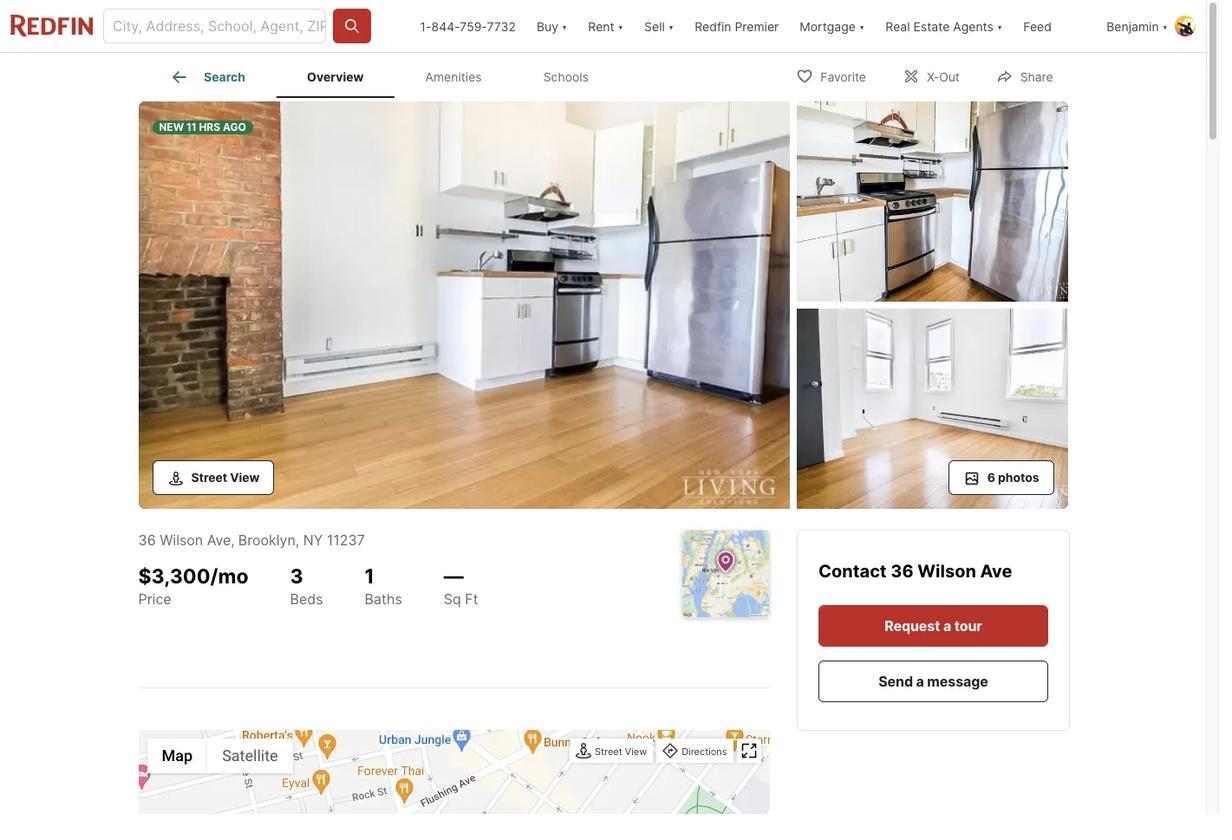 Task type: describe. For each thing, give the bounding box(es) containing it.
x-out button
[[888, 58, 974, 93]]

directions
[[682, 745, 727, 757]]

premier
[[735, 19, 779, 33]]

mortgage ▾ button
[[789, 0, 875, 52]]

0 vertical spatial street view button
[[152, 460, 274, 495]]

sell ▾ button
[[634, 0, 684, 52]]

844-
[[431, 19, 460, 33]]

0 vertical spatial ave
[[207, 531, 231, 548]]

real estate agents ▾ link
[[885, 0, 1002, 52]]

0 vertical spatial street view
[[191, 469, 259, 484]]

6 photos
[[987, 469, 1039, 484]]

buy ▾ button
[[526, 0, 578, 52]]

— sq ft
[[444, 564, 478, 608]]

6 photos button
[[948, 460, 1054, 495]]

0 horizontal spatial street
[[191, 469, 227, 484]]

759-
[[460, 19, 487, 33]]

—
[[444, 564, 464, 588]]

sell ▾ button
[[644, 0, 674, 52]]

2 , from the left
[[295, 531, 299, 548]]

map button
[[147, 738, 207, 773]]

rent ▾
[[588, 19, 623, 33]]

schools
[[543, 70, 589, 84]]

1 horizontal spatial 36
[[890, 561, 913, 581]]

benjamin ▾
[[1107, 19, 1168, 33]]

baths
[[365, 591, 402, 608]]

map entry image
[[682, 530, 769, 617]]

▾ for sell ▾
[[668, 19, 674, 33]]

1 vertical spatial wilson
[[917, 561, 976, 581]]

new 11 hrs ago
[[159, 121, 246, 134]]

mortgage
[[800, 19, 856, 33]]

benjamin
[[1107, 19, 1159, 33]]

message
[[927, 672, 988, 690]]

buy ▾
[[537, 19, 567, 33]]

1
[[365, 564, 374, 588]]

ft
[[465, 591, 478, 608]]

estate
[[913, 19, 950, 33]]

1 vertical spatial view
[[625, 745, 647, 757]]

search link
[[169, 67, 245, 88]]

rent ▾ button
[[588, 0, 623, 52]]

favorite
[[820, 69, 866, 84]]

menu bar containing map
[[147, 738, 293, 773]]

buy ▾ button
[[537, 0, 567, 52]]

user photo image
[[1175, 16, 1196, 36]]

redfin premier button
[[684, 0, 789, 52]]

request
[[884, 617, 940, 634]]

submit search image
[[343, 17, 361, 35]]

agents
[[953, 19, 993, 33]]

feed
[[1023, 19, 1052, 33]]

sell
[[644, 19, 665, 33]]

▾ for benjamin ▾
[[1162, 19, 1168, 33]]

redfin premier
[[695, 19, 779, 33]]

x-
[[927, 69, 939, 84]]

1 baths
[[365, 564, 402, 608]]

directions button
[[658, 740, 731, 763]]

share button
[[981, 58, 1068, 93]]

1 , from the left
[[231, 531, 235, 548]]

brooklyn
[[238, 531, 295, 548]]

1 vertical spatial street view button
[[571, 740, 651, 763]]

0 horizontal spatial 36
[[138, 531, 156, 548]]

1 horizontal spatial ave
[[980, 561, 1012, 581]]

real estate agents ▾ button
[[875, 0, 1013, 52]]

feed button
[[1013, 0, 1096, 52]]

share
[[1020, 69, 1053, 84]]

amenities
[[425, 70, 482, 84]]

satellite
[[222, 747, 278, 765]]

sq
[[444, 591, 461, 608]]

map region
[[125, 716, 791, 814]]

36 wilson ave , brooklyn , ny 11237
[[138, 531, 365, 548]]

out
[[939, 69, 960, 84]]

a for request
[[943, 617, 951, 634]]

favorite button
[[781, 58, 881, 93]]



Task type: vqa. For each thing, say whether or not it's contained in the screenshot.
27,
no



Task type: locate. For each thing, give the bounding box(es) containing it.
0 vertical spatial wilson
[[160, 531, 203, 548]]

$3,300 /mo price
[[138, 564, 248, 608]]

send a message
[[878, 672, 988, 690]]

street view button
[[152, 460, 274, 495], [571, 740, 651, 763]]

0 horizontal spatial street view button
[[152, 460, 274, 495]]

1 horizontal spatial street view button
[[571, 740, 651, 763]]

0 vertical spatial a
[[943, 617, 951, 634]]

tab list containing search
[[138, 53, 633, 98]]

1 vertical spatial ave
[[980, 561, 1012, 581]]

schools tab
[[513, 56, 620, 98]]

contact 36 wilson ave
[[818, 561, 1012, 581]]

satellite button
[[207, 738, 293, 773]]

real
[[885, 19, 910, 33]]

1 horizontal spatial ,
[[295, 531, 299, 548]]

▾ right mortgage
[[859, 19, 865, 33]]

map
[[162, 747, 193, 765]]

, left ny
[[295, 531, 299, 548]]

0 vertical spatial street
[[191, 469, 227, 484]]

ago
[[223, 121, 246, 134]]

0 horizontal spatial ,
[[231, 531, 235, 548]]

1-
[[420, 19, 431, 33]]

/mo
[[210, 564, 248, 588]]

price
[[138, 591, 171, 608]]

street view button up 36 wilson ave , brooklyn , ny 11237
[[152, 460, 274, 495]]

overview
[[307, 70, 364, 84]]

0 horizontal spatial street view
[[191, 469, 259, 484]]

buy
[[537, 19, 558, 33]]

1 vertical spatial 36
[[890, 561, 913, 581]]

0 horizontal spatial a
[[916, 672, 924, 690]]

▾ right agents on the right of the page
[[997, 19, 1002, 33]]

4 ▾ from the left
[[859, 19, 865, 33]]

▾ for buy ▾
[[562, 19, 567, 33]]

▾
[[562, 19, 567, 33], [618, 19, 623, 33], [668, 19, 674, 33], [859, 19, 865, 33], [997, 19, 1002, 33], [1162, 19, 1168, 33]]

street view button left directions button
[[571, 740, 651, 763]]

,
[[231, 531, 235, 548], [295, 531, 299, 548]]

overview tab
[[276, 56, 394, 98]]

wilson
[[160, 531, 203, 548], [917, 561, 976, 581]]

$3,300
[[138, 564, 210, 588]]

ny
[[303, 531, 323, 548]]

search
[[204, 70, 245, 84]]

▾ for mortgage ▾
[[859, 19, 865, 33]]

3 ▾ from the left
[[668, 19, 674, 33]]

rent
[[588, 19, 614, 33]]

11237
[[327, 531, 365, 548]]

send
[[878, 672, 913, 690]]

1 ▾ from the left
[[562, 19, 567, 33]]

▾ left user photo
[[1162, 19, 1168, 33]]

, left brooklyn
[[231, 531, 235, 548]]

amenities tab
[[394, 56, 513, 98]]

a for send
[[916, 672, 924, 690]]

street left directions button
[[595, 745, 622, 757]]

new 11 hrs ago link
[[138, 101, 789, 512]]

request a tour
[[884, 617, 982, 634]]

0 horizontal spatial ave
[[207, 531, 231, 548]]

36 up $3,300
[[138, 531, 156, 548]]

send a message button
[[818, 660, 1048, 702]]

7732
[[487, 19, 516, 33]]

ave
[[207, 531, 231, 548], [980, 561, 1012, 581]]

11
[[186, 121, 197, 134]]

a left tour at the bottom right
[[943, 617, 951, 634]]

1 vertical spatial a
[[916, 672, 924, 690]]

tab list
[[138, 53, 633, 98]]

a
[[943, 617, 951, 634], [916, 672, 924, 690]]

wilson up $3,300
[[160, 531, 203, 548]]

5 ▾ from the left
[[997, 19, 1002, 33]]

rent ▾ button
[[578, 0, 634, 52]]

street view left directions button
[[595, 745, 647, 757]]

ave up tour at the bottom right
[[980, 561, 1012, 581]]

▾ right "rent"
[[618, 19, 623, 33]]

mortgage ▾
[[800, 19, 865, 33]]

x-out
[[927, 69, 960, 84]]

3 beds
[[290, 564, 323, 608]]

3
[[290, 564, 303, 588]]

view left directions button
[[625, 745, 647, 757]]

street view up 36 wilson ave , brooklyn , ny 11237
[[191, 469, 259, 484]]

mortgage ▾ button
[[800, 0, 865, 52]]

0 horizontal spatial wilson
[[160, 531, 203, 548]]

City, Address, School, Agent, ZIP search field
[[103, 9, 326, 43]]

redfin
[[695, 19, 731, 33]]

menu bar
[[147, 738, 293, 773]]

hrs
[[199, 121, 220, 134]]

36 right contact
[[890, 561, 913, 581]]

beds
[[290, 591, 323, 608]]

1 vertical spatial street
[[595, 745, 622, 757]]

0 horizontal spatial view
[[230, 469, 259, 484]]

▾ right sell
[[668, 19, 674, 33]]

6 ▾ from the left
[[1162, 19, 1168, 33]]

1 horizontal spatial view
[[625, 745, 647, 757]]

image image
[[138, 101, 789, 509], [796, 101, 1068, 302], [796, 308, 1068, 509]]

1 horizontal spatial street
[[595, 745, 622, 757]]

request a tour button
[[818, 605, 1048, 646]]

▾ right buy
[[562, 19, 567, 33]]

1-844-759-7732
[[420, 19, 516, 33]]

1 horizontal spatial street view
[[595, 745, 647, 757]]

▾ for rent ▾
[[618, 19, 623, 33]]

a right send
[[916, 672, 924, 690]]

sell ▾
[[644, 19, 674, 33]]

street
[[191, 469, 227, 484], [595, 745, 622, 757]]

contact
[[818, 561, 886, 581]]

photos
[[998, 469, 1039, 484]]

1-844-759-7732 link
[[420, 19, 516, 33]]

view up 36 wilson ave , brooklyn , ny 11237
[[230, 469, 259, 484]]

street up 36 wilson ave , brooklyn , ny 11237
[[191, 469, 227, 484]]

wilson up request a tour button
[[917, 561, 976, 581]]

36
[[138, 531, 156, 548], [890, 561, 913, 581]]

view
[[230, 469, 259, 484], [625, 745, 647, 757]]

1 horizontal spatial a
[[943, 617, 951, 634]]

6
[[987, 469, 995, 484]]

0 vertical spatial 36
[[138, 531, 156, 548]]

0 vertical spatial view
[[230, 469, 259, 484]]

street view
[[191, 469, 259, 484], [595, 745, 647, 757]]

1 horizontal spatial wilson
[[917, 561, 976, 581]]

real estate agents ▾
[[885, 19, 1002, 33]]

new
[[159, 121, 184, 134]]

1 vertical spatial street view
[[595, 745, 647, 757]]

ave up /mo
[[207, 531, 231, 548]]

2 ▾ from the left
[[618, 19, 623, 33]]

tour
[[954, 617, 982, 634]]



